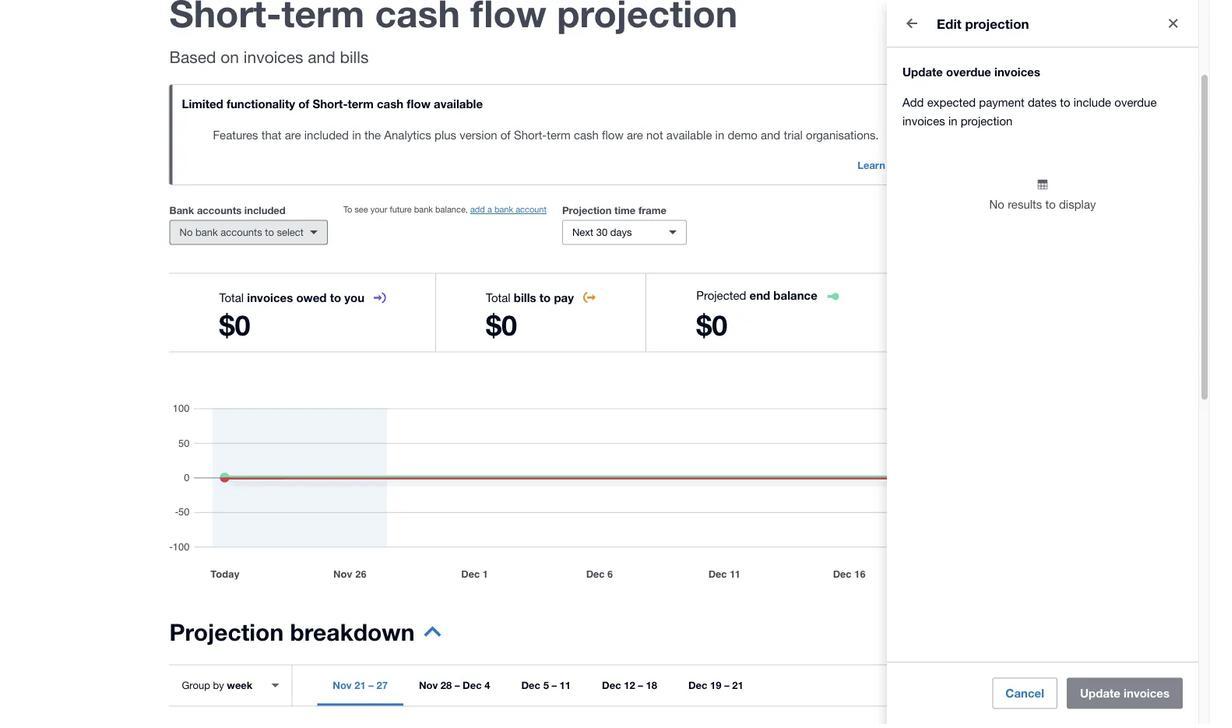 Task type: vqa. For each thing, say whether or not it's contained in the screenshot.


Task type: describe. For each thing, give the bounding box(es) containing it.
features that are included in the analytics plus version of short-term cash flow are not available in demo and trial organisations.
[[213, 128, 879, 141]]

to inside total invoices owed to you $0
[[330, 291, 341, 305]]

end
[[750, 289, 771, 303]]

invoices inside add expected payment dates to include overdue invoices in projection
[[903, 114, 946, 127]]

18
[[646, 680, 658, 692]]

no results to display
[[990, 197, 1097, 211]]

2 21 from the left
[[733, 680, 744, 692]]

0 horizontal spatial plus
[[435, 128, 457, 141]]

bank inside popup button
[[196, 226, 218, 238]]

future
[[390, 205, 412, 215]]

your
[[371, 205, 387, 215]]

projected end balance
[[697, 289, 818, 303]]

learn more about analytics plus link
[[849, 153, 1023, 178]]

nov for nov 28 – dec 4
[[419, 680, 438, 692]]

plus
[[998, 13, 1019, 25]]

add a bank account link
[[471, 205, 547, 215]]

projection for projection breakdown
[[169, 618, 284, 646]]

update invoices button
[[1067, 678, 1183, 709]]

the
[[365, 128, 381, 141]]

to see your future bank balance, add a bank account
[[344, 205, 547, 215]]

to
[[344, 205, 352, 215]]

week
[[227, 680, 253, 692]]

1 vertical spatial analytics
[[384, 128, 432, 141]]

get analytics plus button
[[922, 7, 1029, 32]]

to inside total bills to pay $0
[[540, 291, 551, 305]]

projection breakdown button
[[169, 617, 441, 656]]

limited functionality of short-term cash flow available
[[182, 97, 483, 111]]

select
[[277, 226, 304, 238]]

projection inside add expected payment dates to include overdue invoices in projection
[[961, 114, 1013, 127]]

0 vertical spatial of
[[299, 97, 310, 111]]

28
[[441, 680, 452, 692]]

1 horizontal spatial in
[[716, 128, 725, 141]]

dec for dec 12 – 18
[[602, 680, 621, 692]]

nov 21 – 27
[[333, 680, 388, 692]]

– for 21
[[369, 680, 374, 692]]

0 horizontal spatial in
[[352, 128, 361, 141]]

3 $0 from the left
[[697, 309, 728, 342]]

display
[[1060, 197, 1097, 211]]

a
[[488, 205, 492, 215]]

payment
[[980, 95, 1025, 109]]

overdue inside add expected payment dates to include overdue invoices in projection
[[1115, 95, 1157, 109]]

based on invoices and bills
[[169, 47, 369, 66]]

5
[[544, 680, 549, 692]]

group by week
[[182, 680, 253, 692]]

bank accounts included
[[169, 204, 286, 216]]

total for you
[[219, 291, 244, 304]]

accounts inside popup button
[[221, 226, 262, 238]]

included inside limited functionality of short-term cash flow available status
[[304, 128, 349, 141]]

add
[[903, 95, 924, 109]]

limited functionality of short-term cash flow available status
[[169, 85, 1030, 185]]

27
[[377, 680, 388, 692]]

you
[[345, 291, 365, 305]]

edit projection
[[937, 16, 1030, 31]]

group
[[182, 680, 210, 692]]

no for no bank accounts to select
[[180, 226, 193, 238]]

limited
[[182, 97, 223, 111]]

cancel
[[1006, 687, 1045, 701]]

1 21 from the left
[[355, 680, 366, 692]]

include
[[1074, 95, 1112, 109]]

get
[[932, 13, 949, 25]]

2 vertical spatial analytics
[[947, 159, 991, 171]]

plus inside learn more about analytics plus link
[[994, 159, 1014, 171]]

12
[[624, 680, 636, 692]]

frame
[[639, 204, 667, 216]]

cancel button
[[993, 678, 1058, 709]]

dec 19 – 21
[[689, 680, 744, 692]]

1 horizontal spatial bank
[[414, 205, 433, 215]]

– for 19
[[725, 680, 730, 692]]

bills inside total bills to pay $0
[[514, 291, 537, 305]]

by
[[213, 680, 224, 692]]

add
[[471, 205, 485, 215]]

edit
[[937, 16, 962, 31]]

no bank accounts to select button
[[169, 220, 328, 245]]

0 horizontal spatial term
[[348, 97, 374, 111]]

projection time frame
[[562, 204, 667, 216]]

update for update invoices
[[1081, 687, 1121, 701]]

invoices inside total invoices owed to you $0
[[247, 291, 293, 305]]

breakdown
[[290, 618, 415, 646]]

1 horizontal spatial available
[[667, 128, 712, 141]]

functionality
[[227, 97, 295, 111]]

1 horizontal spatial of
[[501, 128, 511, 141]]

next 30 days button
[[562, 220, 687, 245]]

back image
[[897, 8, 928, 39]]

balance,
[[436, 205, 468, 215]]

2 are from the left
[[627, 128, 643, 141]]

total bills to pay $0
[[486, 291, 574, 342]]

update for update overdue invoices
[[903, 65, 943, 79]]

0 vertical spatial projection
[[966, 16, 1030, 31]]

analytics inside 'button'
[[952, 13, 996, 25]]

30
[[597, 226, 608, 238]]

features
[[213, 128, 258, 141]]

demo
[[728, 128, 758, 141]]

$0 inside total invoices owed to you $0
[[219, 309, 251, 342]]



Task type: locate. For each thing, give the bounding box(es) containing it.
not
[[647, 128, 664, 141]]

no inside popup button
[[180, 226, 193, 238]]

based
[[169, 47, 216, 66]]

plus left version at the left top
[[435, 128, 457, 141]]

0 horizontal spatial projection
[[169, 618, 284, 646]]

overdue right 'include'
[[1115, 95, 1157, 109]]

to inside popup button
[[265, 226, 274, 238]]

21
[[355, 680, 366, 692], [733, 680, 744, 692]]

dec left the "5"
[[522, 680, 541, 692]]

update up add in the top right of the page
[[903, 65, 943, 79]]

– for 12
[[638, 680, 643, 692]]

plus
[[435, 128, 457, 141], [994, 159, 1014, 171]]

projection up by
[[169, 618, 284, 646]]

– right 19
[[725, 680, 730, 692]]

no bank accounts to select
[[180, 226, 304, 238]]

0 horizontal spatial no
[[180, 226, 193, 238]]

analytics right about
[[947, 159, 991, 171]]

nov
[[333, 680, 352, 692], [419, 680, 438, 692]]

2 total from the left
[[486, 291, 511, 304]]

1 horizontal spatial included
[[304, 128, 349, 141]]

1 dec from the left
[[463, 680, 482, 692]]

balance
[[774, 289, 818, 303]]

1 vertical spatial plus
[[994, 159, 1014, 171]]

add expected payment dates to include overdue invoices in projection
[[903, 95, 1157, 127]]

1 horizontal spatial short-
[[514, 128, 547, 141]]

to left pay at top left
[[540, 291, 551, 305]]

of
[[299, 97, 310, 111], [501, 128, 511, 141]]

dates
[[1028, 95, 1057, 109]]

projection up next
[[562, 204, 612, 216]]

1 vertical spatial of
[[501, 128, 511, 141]]

update invoices
[[1081, 687, 1170, 701]]

3 – from the left
[[552, 680, 557, 692]]

nov 28 – dec 4
[[419, 680, 490, 692]]

2 horizontal spatial in
[[949, 114, 958, 127]]

included
[[304, 128, 349, 141], [244, 204, 286, 216]]

in left demo
[[716, 128, 725, 141]]

1 vertical spatial bills
[[514, 291, 537, 305]]

invoices
[[244, 47, 303, 66], [995, 65, 1041, 79], [903, 114, 946, 127], [247, 291, 293, 305], [1124, 687, 1170, 701]]

available right not
[[667, 128, 712, 141]]

dec
[[463, 680, 482, 692], [522, 680, 541, 692], [602, 680, 621, 692], [689, 680, 708, 692]]

total invoices owed to you $0
[[219, 291, 365, 342]]

available
[[434, 97, 483, 111], [667, 128, 712, 141]]

0 horizontal spatial are
[[285, 128, 301, 141]]

included up no bank accounts to select popup button
[[244, 204, 286, 216]]

update inside button
[[1081, 687, 1121, 701]]

analytics right get
[[952, 13, 996, 25]]

1 vertical spatial overdue
[[1115, 95, 1157, 109]]

1 horizontal spatial projection
[[562, 204, 612, 216]]

dec left 4
[[463, 680, 482, 692]]

1 vertical spatial projection
[[961, 114, 1013, 127]]

available up version at the left top
[[434, 97, 483, 111]]

projection inside button
[[169, 618, 284, 646]]

included down limited functionality of short-term cash flow available
[[304, 128, 349, 141]]

0 vertical spatial short-
[[313, 97, 348, 111]]

0 horizontal spatial bills
[[340, 47, 369, 66]]

owed
[[296, 291, 327, 305]]

$0 inside total bills to pay $0
[[486, 309, 517, 342]]

0 horizontal spatial cash
[[377, 97, 404, 111]]

dec 12 – 18
[[602, 680, 658, 692]]

0 vertical spatial included
[[304, 128, 349, 141]]

0 vertical spatial overdue
[[947, 65, 992, 79]]

0 vertical spatial term
[[348, 97, 374, 111]]

1 vertical spatial flow
[[602, 128, 624, 141]]

1 horizontal spatial plus
[[994, 159, 1014, 171]]

1 vertical spatial available
[[667, 128, 712, 141]]

1 – from the left
[[369, 680, 374, 692]]

nov left 28
[[419, 680, 438, 692]]

0 horizontal spatial available
[[434, 97, 483, 111]]

cash
[[377, 97, 404, 111], [574, 128, 599, 141]]

total inside total invoices owed to you $0
[[219, 291, 244, 304]]

more
[[889, 159, 914, 171]]

1 horizontal spatial total
[[486, 291, 511, 304]]

of right version at the left top
[[501, 128, 511, 141]]

1 vertical spatial accounts
[[221, 226, 262, 238]]

1 horizontal spatial term
[[547, 128, 571, 141]]

organisations.
[[806, 128, 879, 141]]

– right 12
[[638, 680, 643, 692]]

bank right "a"
[[495, 205, 514, 215]]

days
[[611, 226, 632, 238]]

analytics right the
[[384, 128, 432, 141]]

bank down bank accounts included
[[196, 226, 218, 238]]

total down "no bank accounts to select" on the top left of the page
[[219, 291, 244, 304]]

– left 27
[[369, 680, 374, 692]]

see
[[355, 205, 368, 215]]

and
[[308, 47, 336, 66], [761, 128, 781, 141]]

1 horizontal spatial bills
[[514, 291, 537, 305]]

3 dec from the left
[[602, 680, 621, 692]]

0 horizontal spatial of
[[299, 97, 310, 111]]

0 vertical spatial no
[[990, 197, 1005, 211]]

to right dates
[[1061, 95, 1071, 109]]

1 vertical spatial update
[[1081, 687, 1121, 701]]

$0
[[219, 309, 251, 342], [486, 309, 517, 342], [697, 309, 728, 342]]

nov for nov 21 – 27
[[333, 680, 352, 692]]

and left trial
[[761, 128, 781, 141]]

1 horizontal spatial are
[[627, 128, 643, 141]]

21 left 27
[[355, 680, 366, 692]]

0 horizontal spatial flow
[[407, 97, 431, 111]]

1 vertical spatial and
[[761, 128, 781, 141]]

of right functionality at the left of page
[[299, 97, 310, 111]]

1 horizontal spatial 21
[[733, 680, 744, 692]]

total left pay at top left
[[486, 291, 511, 304]]

4
[[485, 680, 490, 692]]

1 vertical spatial short-
[[514, 128, 547, 141]]

trial
[[784, 128, 803, 141]]

no
[[990, 197, 1005, 211], [180, 226, 193, 238]]

2 nov from the left
[[419, 680, 438, 692]]

short-
[[313, 97, 348, 111], [514, 128, 547, 141]]

bank
[[414, 205, 433, 215], [495, 205, 514, 215], [196, 226, 218, 238]]

– for 28
[[455, 680, 460, 692]]

0 vertical spatial accounts
[[197, 204, 242, 216]]

about
[[916, 159, 944, 171]]

0 vertical spatial available
[[434, 97, 483, 111]]

that
[[262, 128, 282, 141]]

to left select in the left top of the page
[[265, 226, 274, 238]]

on
[[221, 47, 239, 66]]

in down expected
[[949, 114, 958, 127]]

term
[[348, 97, 374, 111], [547, 128, 571, 141]]

0 vertical spatial flow
[[407, 97, 431, 111]]

pay
[[554, 291, 574, 305]]

accounts up "no bank accounts to select" on the top left of the page
[[197, 204, 242, 216]]

dec for dec 5 – 11
[[522, 680, 541, 692]]

projection
[[562, 204, 612, 216], [169, 618, 284, 646]]

to inside add expected payment dates to include overdue invoices in projection
[[1061, 95, 1071, 109]]

1 horizontal spatial nov
[[419, 680, 438, 692]]

1 horizontal spatial no
[[990, 197, 1005, 211]]

4 dec from the left
[[689, 680, 708, 692]]

– for 5
[[552, 680, 557, 692]]

0 vertical spatial and
[[308, 47, 336, 66]]

0 vertical spatial cash
[[377, 97, 404, 111]]

plus up results
[[994, 159, 1014, 171]]

1 horizontal spatial and
[[761, 128, 781, 141]]

projection breakdown
[[169, 618, 415, 646]]

0 horizontal spatial nov
[[333, 680, 352, 692]]

short- right version at the left top
[[514, 128, 547, 141]]

overdue up expected
[[947, 65, 992, 79]]

to
[[1061, 95, 1071, 109], [1046, 197, 1056, 211], [265, 226, 274, 238], [330, 291, 341, 305], [540, 291, 551, 305]]

total for $0
[[486, 291, 511, 304]]

in inside add expected payment dates to include overdue invoices in projection
[[949, 114, 958, 127]]

–
[[369, 680, 374, 692], [455, 680, 460, 692], [552, 680, 557, 692], [638, 680, 643, 692], [725, 680, 730, 692]]

to right results
[[1046, 197, 1056, 211]]

4 – from the left
[[638, 680, 643, 692]]

dec left 12
[[602, 680, 621, 692]]

0 horizontal spatial and
[[308, 47, 336, 66]]

in left the
[[352, 128, 361, 141]]

1 nov from the left
[[333, 680, 352, 692]]

0 horizontal spatial $0
[[219, 309, 251, 342]]

0 vertical spatial plus
[[435, 128, 457, 141]]

nov left 27
[[333, 680, 352, 692]]

1 horizontal spatial $0
[[486, 309, 517, 342]]

bills left pay at top left
[[514, 291, 537, 305]]

no left results
[[990, 197, 1005, 211]]

5 – from the left
[[725, 680, 730, 692]]

close image
[[1159, 8, 1190, 39]]

11
[[560, 680, 571, 692]]

version
[[460, 128, 498, 141]]

2 dec from the left
[[522, 680, 541, 692]]

analytics
[[952, 13, 996, 25], [384, 128, 432, 141], [947, 159, 991, 171]]

2 – from the left
[[455, 680, 460, 692]]

2 $0 from the left
[[486, 309, 517, 342]]

next 30 days
[[573, 226, 632, 238]]

1 vertical spatial no
[[180, 226, 193, 238]]

are left not
[[627, 128, 643, 141]]

short- right functionality at the left of page
[[313, 97, 348, 111]]

and inside limited functionality of short-term cash flow available status
[[761, 128, 781, 141]]

0 horizontal spatial included
[[244, 204, 286, 216]]

projection for projection time frame
[[562, 204, 612, 216]]

0 horizontal spatial 21
[[355, 680, 366, 692]]

1 vertical spatial cash
[[574, 128, 599, 141]]

get analytics plus
[[932, 13, 1019, 25]]

1 vertical spatial included
[[244, 204, 286, 216]]

0 horizontal spatial update
[[903, 65, 943, 79]]

0 horizontal spatial total
[[219, 291, 244, 304]]

bills up limited functionality of short-term cash flow available
[[340, 47, 369, 66]]

time
[[615, 204, 636, 216]]

learn
[[858, 159, 886, 171]]

bank
[[169, 204, 194, 216]]

1 vertical spatial term
[[547, 128, 571, 141]]

update right cancel button
[[1081, 687, 1121, 701]]

2 horizontal spatial $0
[[697, 309, 728, 342]]

0 vertical spatial bills
[[340, 47, 369, 66]]

bills
[[340, 47, 369, 66], [514, 291, 537, 305]]

1 horizontal spatial flow
[[602, 128, 624, 141]]

in
[[949, 114, 958, 127], [352, 128, 361, 141], [716, 128, 725, 141]]

and up limited functionality of short-term cash flow available
[[308, 47, 336, 66]]

update overdue invoices
[[903, 65, 1041, 79]]

1 $0 from the left
[[219, 309, 251, 342]]

bank right the future
[[414, 205, 433, 215]]

learn more about analytics plus
[[858, 159, 1014, 171]]

expected
[[928, 95, 976, 109]]

1 horizontal spatial overdue
[[1115, 95, 1157, 109]]

projected
[[697, 289, 747, 302]]

0 vertical spatial update
[[903, 65, 943, 79]]

19
[[711, 680, 722, 692]]

no for no results to display
[[990, 197, 1005, 211]]

dec for dec 19 – 21
[[689, 680, 708, 692]]

accounts down bank accounts included
[[221, 226, 262, 238]]

no down bank
[[180, 226, 193, 238]]

– right 28
[[455, 680, 460, 692]]

0 horizontal spatial overdue
[[947, 65, 992, 79]]

dec left 19
[[689, 680, 708, 692]]

dec 5 – 11
[[522, 680, 571, 692]]

account
[[516, 205, 547, 215]]

invoices inside button
[[1124, 687, 1170, 701]]

1 vertical spatial projection
[[169, 618, 284, 646]]

1 horizontal spatial cash
[[574, 128, 599, 141]]

cash up the
[[377, 97, 404, 111]]

update
[[903, 65, 943, 79], [1081, 687, 1121, 701]]

cash left not
[[574, 128, 599, 141]]

0 horizontal spatial short-
[[313, 97, 348, 111]]

– right the "5"
[[552, 680, 557, 692]]

1 total from the left
[[219, 291, 244, 304]]

next
[[573, 226, 594, 238]]

1 are from the left
[[285, 128, 301, 141]]

0 horizontal spatial bank
[[196, 226, 218, 238]]

are right that
[[285, 128, 301, 141]]

to left you on the left top of the page
[[330, 291, 341, 305]]

1 horizontal spatial update
[[1081, 687, 1121, 701]]

flow
[[407, 97, 431, 111], [602, 128, 624, 141]]

0 vertical spatial projection
[[562, 204, 612, 216]]

2 horizontal spatial bank
[[495, 205, 514, 215]]

accounts
[[197, 204, 242, 216], [221, 226, 262, 238]]

projection down payment
[[961, 114, 1013, 127]]

projection right edit
[[966, 16, 1030, 31]]

results
[[1008, 197, 1043, 211]]

total inside total bills to pay $0
[[486, 291, 511, 304]]

0 vertical spatial analytics
[[952, 13, 996, 25]]

21 right 19
[[733, 680, 744, 692]]



